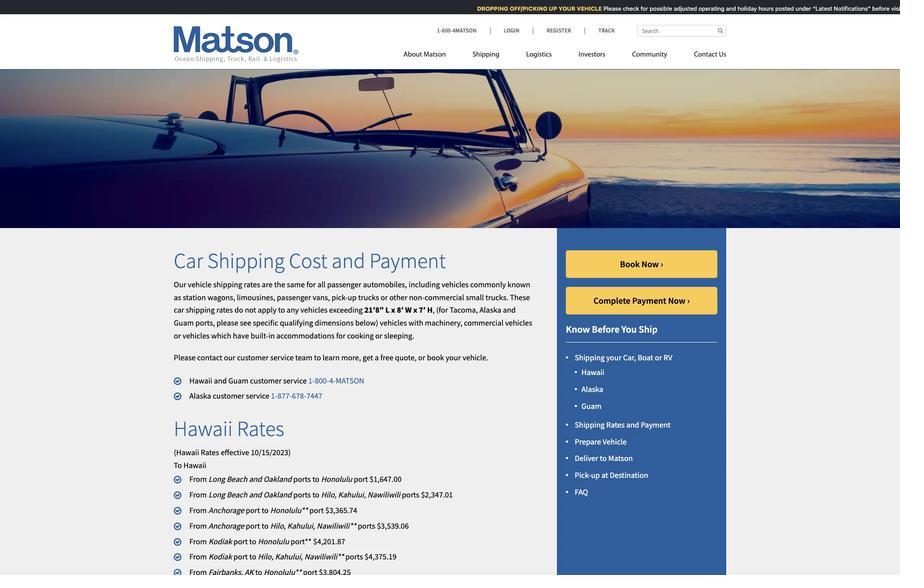Task type: locate. For each thing, give the bounding box(es) containing it.
service left team
[[270, 353, 294, 363]]

0 horizontal spatial matson
[[424, 51, 446, 58]]

under
[[792, 5, 807, 12]]

or left rv
[[655, 353, 663, 363]]

2 vertical spatial service
[[246, 391, 270, 402]]

2 horizontal spatial 1-
[[437, 27, 442, 34]]

cooking
[[347, 331, 374, 341]]

top menu navigation
[[404, 47, 727, 65]]

for
[[637, 5, 644, 12], [307, 280, 316, 290], [336, 331, 346, 341]]

pick-
[[332, 292, 348, 303]]

up left the at
[[592, 471, 600, 481]]

2 horizontal spatial for
[[637, 5, 644, 12]]

0 vertical spatial payment
[[370, 248, 446, 274]]

shipping
[[473, 51, 500, 58], [208, 248, 285, 274], [575, 353, 605, 363], [575, 420, 605, 430]]

hawaii up the alaska link
[[582, 368, 605, 378]]

to down from kodiak port to honolulu port** $4,201.87
[[250, 552, 257, 563]]

1 horizontal spatial rates
[[244, 280, 260, 290]]

have
[[233, 331, 249, 341]]

1 anchorage from the top
[[209, 506, 244, 516]]

1 horizontal spatial up
[[592, 471, 600, 481]]

and inside the know before you ship section
[[627, 420, 640, 430]]

login
[[504, 27, 520, 34]]

rates for (hawaii
[[201, 448, 219, 458]]

0 vertical spatial anchorage
[[209, 506, 244, 516]]

rates right (hawaii on the bottom left of the page
[[201, 448, 219, 458]]

honolulu
[[321, 475, 352, 485], [258, 537, 289, 547]]

$3,365.74
[[326, 506, 358, 516]]

kahului,
[[338, 490, 366, 500], [288, 521, 315, 532], [275, 552, 303, 563]]

2 vertical spatial 1-
[[271, 391, 278, 402]]

customer down "built-"
[[237, 353, 269, 363]]

1 your from the left
[[607, 353, 622, 363]]

our
[[174, 280, 186, 290]]

nawiliwili** down $4,201.87
[[305, 552, 344, 563]]

rates inside the know before you ship section
[[607, 420, 625, 430]]

1 vertical spatial service
[[283, 376, 307, 386]]

up up exceeding
[[348, 292, 357, 303]]

2 vertical spatial for
[[336, 331, 346, 341]]

0 vertical spatial beach
[[227, 475, 248, 485]]

your
[[607, 353, 622, 363], [446, 353, 461, 363]]

2 oakland from the top
[[264, 490, 292, 500]]

hawaii for hawaii rates
[[174, 416, 233, 443]]

to up from long beach and oakland ports to hilo, kahului, nawiliwili ports $2,347.01
[[313, 475, 320, 485]]

payment
[[370, 248, 446, 274], [633, 295, 667, 306], [641, 420, 671, 430]]

and up our vehicle shipping rates are the same for all passenger automobiles, including vehicles commonly known as station wagons, limousines, passenger vans, pick-up trucks or other non-commercial small trucks. these car shipping rates do not apply to any vehicles exceeding
[[332, 248, 366, 274]]

dimensions
[[315, 318, 354, 328]]

1 vertical spatial now ›
[[669, 295, 690, 306]]

2 vertical spatial kahului,
[[275, 552, 303, 563]]

matson down vehicle
[[609, 454, 633, 464]]

None search field
[[638, 25, 727, 37]]

alaska down the trucks.
[[480, 305, 502, 316]]

your right book
[[446, 353, 461, 363]]

1 horizontal spatial now ›
[[669, 295, 690, 306]]

car
[[174, 305, 184, 316]]

1 horizontal spatial please
[[599, 5, 617, 12]]

long for from long beach and oakland ports to honolulu port $1,647.00
[[209, 475, 225, 485]]

ports left $4,375.19
[[346, 552, 363, 563]]

1- up 7447
[[309, 376, 315, 386]]

notifications"
[[830, 5, 867, 12]]

1 x from the left
[[392, 305, 396, 316]]

small
[[466, 292, 484, 303]]

deliver
[[575, 454, 599, 464]]

2 horizontal spatial guam
[[582, 401, 602, 412]]

service up 1-877-678-7447 link
[[283, 376, 307, 386]]

car shipped by matson to hawaii at beach during sunset. image
[[0, 55, 901, 228]]

1 vertical spatial payment
[[633, 295, 667, 306]]

0 vertical spatial guam
[[174, 318, 194, 328]]

for for possible
[[637, 5, 644, 12]]

your left car,
[[607, 353, 622, 363]]

1 horizontal spatial 800-
[[442, 27, 453, 34]]

1 horizontal spatial alaska
[[480, 305, 502, 316]]

1 vertical spatial for
[[307, 280, 316, 290]]

0 vertical spatial nawiliwili**
[[317, 521, 356, 532]]

kahului, up $3,365.74
[[338, 490, 366, 500]]

visitin
[[887, 5, 901, 12]]

please left contact
[[174, 353, 196, 363]]

service for team
[[270, 353, 294, 363]]

vans,
[[313, 292, 330, 303]]

6 from from the top
[[190, 552, 207, 563]]

8′
[[397, 305, 404, 316]]

1 kodiak from the top
[[209, 537, 232, 547]]

0 vertical spatial now ›
[[642, 259, 664, 270]]

1 vertical spatial commercial
[[464, 318, 504, 328]]

shipping up wagons,
[[213, 280, 242, 290]]

2 kodiak from the top
[[209, 552, 232, 563]]

877-
[[278, 391, 292, 402]]

are
[[262, 280, 273, 290]]

port for from anchorage port to honolulu** port $3,365.74
[[246, 506, 260, 516]]

us
[[720, 51, 727, 58]]

0 vertical spatial passenger
[[327, 280, 362, 290]]

0 vertical spatial up
[[348, 292, 357, 303]]

hawaii down contact
[[190, 376, 213, 386]]

0 vertical spatial long
[[209, 475, 225, 485]]

in
[[269, 331, 275, 341]]

guam down the alaska link
[[582, 401, 602, 412]]

shipping up prepare
[[575, 420, 605, 430]]

guam inside the know before you ship section
[[582, 401, 602, 412]]

for right check
[[637, 5, 644, 12]]

2 vertical spatial hilo,
[[258, 552, 274, 563]]

shipping up ports, in the left of the page
[[186, 305, 215, 316]]

1 oakland from the top
[[264, 475, 292, 485]]

0 vertical spatial rates
[[244, 280, 260, 290]]

qualifying
[[280, 318, 313, 328]]

1 horizontal spatial rates
[[237, 416, 285, 443]]

1 beach from the top
[[227, 475, 248, 485]]

0 horizontal spatial x
[[392, 305, 396, 316]]

,
[[433, 305, 435, 316]]

2 anchorage from the top
[[209, 521, 244, 532]]

800- up about matson link
[[442, 27, 453, 34]]

customer
[[237, 353, 269, 363], [250, 376, 282, 386], [213, 391, 245, 402]]

alaska inside the know before you ship section
[[582, 385, 604, 395]]

hawaii inside the know before you ship section
[[582, 368, 605, 378]]

rates
[[237, 416, 285, 443], [607, 420, 625, 430], [201, 448, 219, 458]]

nawiliwili** for ports $3,539.06
[[317, 521, 356, 532]]

shipping rates and payment
[[575, 420, 671, 430]]

hawaii down (hawaii on the bottom left of the page
[[184, 461, 207, 471]]

service down "hawaii and guam customer service 1-800-4-matson"
[[246, 391, 270, 402]]

commercial up (for
[[425, 292, 465, 303]]

passenger up pick- in the left of the page
[[327, 280, 362, 290]]

shipping up hawaii link
[[575, 353, 605, 363]]

shipping your car, boat or rv
[[575, 353, 673, 363]]

commercial
[[425, 292, 465, 303], [464, 318, 504, 328]]

oakland up from anchorage port to honolulu** port $3,365.74
[[264, 490, 292, 500]]

now ›
[[642, 259, 664, 270], [669, 295, 690, 306]]

0 horizontal spatial for
[[307, 280, 316, 290]]

port for from anchorage port to hilo, kahului, nawiliwili** ports $3,539.06
[[246, 521, 260, 532]]

matson
[[424, 51, 446, 58], [609, 454, 633, 464]]

678-
[[292, 391, 307, 402]]

2 your from the left
[[446, 353, 461, 363]]

please contact our customer service team to learn more, get a free quote, or book your vehicle.
[[174, 353, 489, 363]]

dropping off/picking up your vehicle please check for possible adjusted operating and holiday hours posted under "latest notifications" before visitin
[[473, 5, 901, 12]]

shipping down 4matson
[[473, 51, 500, 58]]

and inside , (for tacoma, alaska and guam ports, please see specific qualifying dimensions below) vehicles with machinery, commercial vehicles or vehicles which have built-in accommodations for cooking or sleeping.
[[503, 305, 516, 316]]

know
[[566, 323, 590, 336]]

up inside our vehicle shipping rates are the same for all passenger automobiles, including vehicles commonly known as station wagons, limousines, passenger vans, pick-up trucks or other non-commercial small trucks. these car shipping rates do not apply to any vehicles exceeding
[[348, 292, 357, 303]]

service
[[270, 353, 294, 363], [283, 376, 307, 386], [246, 391, 270, 402]]

1 vertical spatial up
[[592, 471, 600, 481]]

from kodiak port to honolulu port** $4,201.87
[[190, 537, 345, 547]]

0 vertical spatial shipping
[[213, 280, 242, 290]]

before
[[868, 5, 886, 12]]

1 horizontal spatial for
[[336, 331, 346, 341]]

rates up '10/15/2023)' at the left bottom of the page
[[237, 416, 285, 443]]

0 vertical spatial kodiak
[[209, 537, 232, 547]]

0 vertical spatial oakland
[[264, 475, 292, 485]]

5 from from the top
[[190, 537, 207, 547]]

800- up 7447
[[315, 376, 330, 386]]

x
[[392, 305, 396, 316], [414, 305, 418, 316]]

customer up alaska customer service 1-877-678-7447
[[250, 376, 282, 386]]

x right w
[[414, 305, 418, 316]]

0 vertical spatial commercial
[[425, 292, 465, 303]]

0 vertical spatial matson
[[424, 51, 446, 58]]

honolulu**
[[270, 506, 308, 516]]

oakland down '10/15/2023)' at the left bottom of the page
[[264, 475, 292, 485]]

rates up please
[[217, 305, 233, 316]]

for inside our vehicle shipping rates are the same for all passenger automobiles, including vehicles commonly known as station wagons, limousines, passenger vans, pick-up trucks or other non-commercial small trucks. these car shipping rates do not apply to any vehicles exceeding
[[307, 280, 316, 290]]

1 horizontal spatial matson
[[609, 454, 633, 464]]

or down automobiles,
[[381, 292, 388, 303]]

vehicles
[[442, 280, 469, 290], [301, 305, 328, 316], [380, 318, 407, 328], [506, 318, 533, 328], [183, 331, 210, 341]]

x right the l
[[392, 305, 396, 316]]

0 horizontal spatial rates
[[217, 305, 233, 316]]

1-877-678-7447 link
[[271, 391, 323, 402]]

honolulu up from long beach and oakland ports to hilo, kahului, nawiliwili ports $2,347.01
[[321, 475, 352, 485]]

more,
[[342, 353, 361, 363]]

0 vertical spatial honolulu
[[321, 475, 352, 485]]

hilo, up $3,365.74
[[321, 490, 337, 500]]

and up vehicle
[[627, 420, 640, 430]]

shipping rates and payment link
[[575, 420, 671, 430]]

investors
[[579, 51, 606, 58]]

know before you ship
[[566, 323, 658, 336]]

commercial down tacoma, on the bottom of page
[[464, 318, 504, 328]]

1 vertical spatial 1-
[[309, 376, 315, 386]]

hilo, down from kodiak port to honolulu port** $4,201.87
[[258, 552, 274, 563]]

vehicles down the 'vans,'
[[301, 305, 328, 316]]

hilo, for ports $4,375.19
[[258, 552, 274, 563]]

2 horizontal spatial alaska
[[582, 385, 604, 395]]

port
[[354, 475, 368, 485], [246, 506, 260, 516], [310, 506, 324, 516], [246, 521, 260, 532], [234, 537, 248, 547], [234, 552, 248, 563]]

1 horizontal spatial passenger
[[327, 280, 362, 290]]

vehicles up small
[[442, 280, 469, 290]]

please
[[599, 5, 617, 12], [174, 353, 196, 363]]

1 vertical spatial please
[[174, 353, 196, 363]]

shipping inside "link"
[[473, 51, 500, 58]]

community link
[[619, 47, 681, 65]]

rates up vehicle
[[607, 420, 625, 430]]

guam up alaska customer service 1-877-678-7447
[[229, 376, 249, 386]]

1 vertical spatial oakland
[[264, 490, 292, 500]]

any
[[287, 305, 299, 316]]

service for 1-
[[283, 376, 307, 386]]

7′
[[419, 305, 426, 316]]

1 vertical spatial nawiliwili**
[[305, 552, 344, 563]]

contact
[[197, 353, 223, 363]]

1 vertical spatial customer
[[250, 376, 282, 386]]

rates up limousines,
[[244, 280, 260, 290]]

1 vertical spatial hilo,
[[270, 521, 286, 532]]

rates inside (hawaii rates effective 10/15/2023) to hawaii
[[201, 448, 219, 458]]

up
[[348, 292, 357, 303], [592, 471, 600, 481]]

kodiak
[[209, 537, 232, 547], [209, 552, 232, 563]]

and left holiday
[[722, 5, 732, 12]]

prepare vehicle link
[[575, 437, 627, 447]]

nawiliwili** down $3,365.74
[[317, 521, 356, 532]]

4 from from the top
[[190, 521, 207, 532]]

for down dimensions
[[336, 331, 346, 341]]

1 vertical spatial honolulu
[[258, 537, 289, 547]]

1 vertical spatial long
[[209, 490, 225, 500]]

up inside the know before you ship section
[[592, 471, 600, 481]]

1 horizontal spatial guam
[[229, 376, 249, 386]]

guam down car
[[174, 318, 194, 328]]

3 from from the top
[[190, 506, 207, 516]]

customer up 'hawaii rates'
[[213, 391, 245, 402]]

kahului, down port**
[[275, 552, 303, 563]]

honolulu up from kodiak port to hilo, kahului, nawiliwili** ports $4,375.19
[[258, 537, 289, 547]]

same
[[287, 280, 305, 290]]

1 horizontal spatial x
[[414, 305, 418, 316]]

1 from from the top
[[190, 475, 207, 485]]

0 horizontal spatial up
[[348, 292, 357, 303]]

or down car
[[174, 331, 181, 341]]

vehicles down 21'8″ l x 8′ w x 7′ h
[[380, 318, 407, 328]]

logistics link
[[513, 47, 566, 65]]

prepare vehicle
[[575, 437, 627, 447]]

kahului, up port**
[[288, 521, 315, 532]]

1 vertical spatial kodiak
[[209, 552, 232, 563]]

1 vertical spatial anchorage
[[209, 521, 244, 532]]

0 horizontal spatial passenger
[[277, 292, 311, 303]]

or
[[381, 292, 388, 303], [174, 331, 181, 341], [376, 331, 383, 341], [655, 353, 663, 363], [419, 353, 426, 363]]

0 horizontal spatial your
[[446, 353, 461, 363]]

commercial inside our vehicle shipping rates are the same for all passenger automobiles, including vehicles commonly known as station wagons, limousines, passenger vans, pick-up trucks or other non-commercial small trucks. these car shipping rates do not apply to any vehicles exceeding
[[425, 292, 465, 303]]

1 horizontal spatial 1-
[[309, 376, 315, 386]]

hawaii inside (hawaii rates effective 10/15/2023) to hawaii
[[184, 461, 207, 471]]

to inside the know before you ship section
[[600, 454, 607, 464]]

register link
[[533, 27, 585, 34]]

0 horizontal spatial rates
[[201, 448, 219, 458]]

1 vertical spatial 800-
[[315, 376, 330, 386]]

1- left 4matson
[[437, 27, 442, 34]]

trucks
[[359, 292, 379, 303]]

all
[[318, 280, 326, 290]]

hawaii up (hawaii on the bottom left of the page
[[174, 416, 233, 443]]

hilo, down from anchorage port to honolulu** port $3,365.74
[[270, 521, 286, 532]]

destination
[[610, 471, 649, 481]]

or inside our vehicle shipping rates are the same for all passenger automobiles, including vehicles commonly known as station wagons, limousines, passenger vans, pick-up trucks or other non-commercial small trucks. these car shipping rates do not apply to any vehicles exceeding
[[381, 292, 388, 303]]

please left check
[[599, 5, 617, 12]]

to down 'from long beach and oakland ports to honolulu port $1,647.00'
[[313, 490, 320, 500]]

passenger up any
[[277, 292, 311, 303]]

ports down 'from long beach and oakland ports to honolulu port $1,647.00'
[[294, 490, 311, 500]]

alaska down hawaii link
[[582, 385, 604, 395]]

logistics
[[527, 51, 552, 58]]

you
[[622, 323, 637, 336]]

please
[[217, 318, 239, 328]]

kahului, for ports $3,539.06
[[288, 521, 315, 532]]

alaska down contact
[[190, 391, 211, 402]]

2 vertical spatial guam
[[582, 401, 602, 412]]

0 horizontal spatial guam
[[174, 318, 194, 328]]

2 from from the top
[[190, 490, 207, 500]]

beach for from long beach and oakland ports to honolulu port $1,647.00
[[227, 475, 248, 485]]

customer for our
[[237, 353, 269, 363]]

2 beach from the top
[[227, 490, 248, 500]]

customer for guam
[[250, 376, 282, 386]]

matson right about
[[424, 51, 446, 58]]

0 vertical spatial for
[[637, 5, 644, 12]]

from long beach and oakland ports to hilo, kahului, nawiliwili ports $2,347.01
[[190, 490, 453, 500]]

to right 'deliver'
[[600, 454, 607, 464]]

0 vertical spatial 1-
[[437, 27, 442, 34]]

beach for from long beach and oakland ports to hilo, kahului, nawiliwili ports $2,347.01
[[227, 490, 248, 500]]

and down these
[[503, 305, 516, 316]]

0 horizontal spatial alaska
[[190, 391, 211, 402]]

1 long from the top
[[209, 475, 225, 485]]

guam link
[[582, 401, 602, 412]]

track link
[[585, 27, 615, 34]]

0 vertical spatial service
[[270, 353, 294, 363]]

for left all
[[307, 280, 316, 290]]

before
[[592, 323, 620, 336]]

0 vertical spatial 800-
[[442, 27, 453, 34]]

$1,647.00
[[370, 475, 402, 485]]

free
[[381, 353, 394, 363]]

oakland for hilo,
[[264, 490, 292, 500]]

to up from kodiak port to honolulu port** $4,201.87
[[262, 521, 269, 532]]

2 horizontal spatial rates
[[607, 420, 625, 430]]

0 vertical spatial customer
[[237, 353, 269, 363]]

anchorage for from anchorage port to hilo, kahului, nawiliwili** ports $3,539.06
[[209, 521, 244, 532]]

1 vertical spatial matson
[[609, 454, 633, 464]]

2 long from the top
[[209, 490, 225, 500]]

1 vertical spatial kahului,
[[288, 521, 315, 532]]

pick-up at destination
[[575, 471, 649, 481]]

1- down "hawaii and guam customer service 1-800-4-matson"
[[271, 391, 278, 402]]

4-
[[330, 376, 336, 386]]

to left any
[[278, 305, 285, 316]]

pick-
[[575, 471, 592, 481]]

1 horizontal spatial your
[[607, 353, 622, 363]]

port for from kodiak port to honolulu port** $4,201.87
[[234, 537, 248, 547]]

anchorage for from anchorage port to honolulu** port $3,365.74
[[209, 506, 244, 516]]

1 horizontal spatial honolulu
[[321, 475, 352, 485]]

know before you ship section
[[546, 228, 738, 576]]

$2,347.01
[[421, 490, 453, 500]]

1 vertical spatial beach
[[227, 490, 248, 500]]

at
[[602, 471, 609, 481]]



Task type: describe. For each thing, give the bounding box(es) containing it.
2 x from the left
[[414, 305, 418, 316]]

contact
[[695, 51, 718, 58]]

2 vertical spatial payment
[[641, 420, 671, 430]]

vehicles down ports, in the left of the page
[[183, 331, 210, 341]]

check
[[619, 5, 635, 12]]

or down 'below)'
[[376, 331, 383, 341]]

0 horizontal spatial 800-
[[315, 376, 330, 386]]

commercial inside , (for tacoma, alaska and guam ports, please see specific qualifying dimensions below) vehicles with machinery, commercial vehicles or vehicles which have built-in accommodations for cooking or sleeping.
[[464, 318, 504, 328]]

kodiak for from kodiak port to hilo, kahului, nawiliwili** ports $4,375.19
[[209, 552, 232, 563]]

apply
[[258, 305, 277, 316]]

0 horizontal spatial now ›
[[642, 259, 664, 270]]

community
[[633, 51, 668, 58]]

nawiliwili
[[368, 490, 401, 500]]

car,
[[624, 353, 637, 363]]

0 vertical spatial kahului,
[[338, 490, 366, 500]]

complete payment now ›
[[594, 295, 690, 306]]

1 vertical spatial passenger
[[277, 292, 311, 303]]

and up from anchorage port to honolulu** port $3,365.74
[[249, 490, 262, 500]]

car
[[174, 248, 203, 274]]

shipping for shipping your car, boat or rv
[[575, 353, 605, 363]]

alaska for alaska customer service 1-877-678-7447
[[190, 391, 211, 402]]

2 vertical spatial customer
[[213, 391, 245, 402]]

boat
[[638, 353, 654, 363]]

off/picking
[[505, 5, 543, 12]]

to
[[174, 461, 182, 471]]

and down (hawaii rates effective 10/15/2023) to hawaii
[[249, 475, 262, 485]]

tacoma,
[[450, 305, 478, 316]]

21'8″
[[365, 305, 384, 316]]

long for from long beach and oakland ports to hilo, kahului, nawiliwili ports $2,347.01
[[209, 490, 225, 500]]

the
[[274, 280, 285, 290]]

1 vertical spatial shipping
[[186, 305, 215, 316]]

search image
[[718, 28, 724, 33]]

quote,
[[395, 353, 417, 363]]

from for from anchorage port to hilo, kahului, nawiliwili** ports $3,539.06
[[190, 521, 207, 532]]

21'8″ l x 8′ w x 7′ h
[[365, 305, 433, 316]]

your inside the know before you ship section
[[607, 353, 622, 363]]

kahului, for ports $4,375.19
[[275, 552, 303, 563]]

see
[[240, 318, 251, 328]]

ports up from long beach and oakland ports to hilo, kahului, nawiliwili ports $2,347.01
[[294, 475, 311, 485]]

up
[[545, 5, 553, 12]]

below)
[[356, 318, 379, 328]]

to down from anchorage port to honolulu** port $3,365.74
[[250, 537, 257, 547]]

guam inside , (for tacoma, alaska and guam ports, please see specific qualifying dimensions below) vehicles with machinery, commercial vehicles or vehicles which have built-in accommodations for cooking or sleeping.
[[174, 318, 194, 328]]

4matson
[[453, 27, 477, 34]]

specific
[[253, 318, 278, 328]]

and down our
[[214, 376, 227, 386]]

book now › link
[[566, 251, 718, 278]]

matson
[[336, 376, 365, 386]]

matson inside the know before you ship section
[[609, 454, 633, 464]]

non-
[[409, 292, 425, 303]]

oakland for honolulu
[[264, 475, 292, 485]]

limousines,
[[237, 292, 276, 303]]

commonly
[[471, 280, 506, 290]]

possible
[[646, 5, 668, 12]]

hawaii rates
[[174, 416, 285, 443]]

alaska inside , (for tacoma, alaska and guam ports, please see specific qualifying dimensions below) vehicles with machinery, commercial vehicles or vehicles which have built-in accommodations for cooking or sleeping.
[[480, 305, 502, 316]]

track
[[599, 27, 615, 34]]

to left "honolulu**"
[[262, 506, 269, 516]]

nawiliwili** for ports $4,375.19
[[305, 552, 344, 563]]

or left book
[[419, 353, 426, 363]]

from anchorage port to hilo, kahului, nawiliwili** ports $3,539.06
[[190, 521, 409, 532]]

book
[[621, 259, 640, 270]]

from for from long beach and oakland ports to honolulu port $1,647.00
[[190, 475, 207, 485]]

learn
[[323, 353, 340, 363]]

shipping up are
[[208, 248, 285, 274]]

team
[[296, 353, 313, 363]]

known
[[508, 280, 531, 290]]

hilo, for ports $3,539.06
[[270, 521, 286, 532]]

0 horizontal spatial 1-
[[271, 391, 278, 402]]

shipping for shipping rates and payment
[[575, 420, 605, 430]]

hawaii link
[[582, 368, 605, 378]]

7447
[[307, 391, 323, 402]]

from for from long beach and oakland ports to hilo, kahului, nawiliwili ports $2,347.01
[[190, 490, 207, 500]]

0 horizontal spatial please
[[174, 353, 196, 363]]

vehicle
[[188, 280, 212, 290]]

sleeping.
[[384, 331, 415, 341]]

contact us
[[695, 51, 727, 58]]

ports left $3,539.06
[[358, 521, 376, 532]]

your
[[554, 5, 571, 12]]

not
[[245, 305, 256, 316]]

hours
[[754, 5, 770, 12]]

l
[[386, 305, 390, 316]]

shipping for shipping
[[473, 51, 500, 58]]

complete payment now › link
[[566, 287, 718, 315]]

port**
[[291, 537, 312, 547]]

ports,
[[196, 318, 215, 328]]

Search search field
[[638, 25, 727, 37]]

deliver to matson
[[575, 454, 633, 464]]

built-
[[251, 331, 269, 341]]

operating
[[695, 5, 720, 12]]

port for from kodiak port to hilo, kahului, nawiliwili** ports $4,375.19
[[234, 552, 248, 563]]

as
[[174, 292, 181, 303]]

alaska for alaska
[[582, 385, 604, 395]]

adjusted
[[670, 5, 693, 12]]

investors link
[[566, 47, 619, 65]]

$4,375.19
[[365, 552, 397, 563]]

1 vertical spatial rates
[[217, 305, 233, 316]]

blue matson logo with ocean, shipping, truck, rail and logistics written beneath it. image
[[174, 26, 299, 63]]

from for from anchorage port to honolulu** port $3,365.74
[[190, 506, 207, 516]]

(for
[[437, 305, 448, 316]]

get
[[363, 353, 374, 363]]

do
[[235, 305, 243, 316]]

exceeding
[[329, 305, 363, 316]]

vehicles down these
[[506, 318, 533, 328]]

1 vertical spatial guam
[[229, 376, 249, 386]]

0 vertical spatial hilo,
[[321, 490, 337, 500]]

h
[[428, 305, 433, 316]]

our
[[224, 353, 236, 363]]

accommodations
[[277, 331, 335, 341]]

pick-up at destination link
[[575, 471, 649, 481]]

a
[[375, 353, 379, 363]]

1-800-4matson link
[[437, 27, 490, 34]]

rates for hawaii
[[237, 416, 285, 443]]

or inside section
[[655, 353, 663, 363]]

alaska link
[[582, 385, 604, 395]]

0 vertical spatial please
[[599, 5, 617, 12]]

to left learn
[[314, 353, 321, 363]]

1-800-4matson
[[437, 27, 477, 34]]

ports left $2,347.01 at the bottom of the page
[[402, 490, 420, 500]]

to inside our vehicle shipping rates are the same for all passenger automobiles, including vehicles commonly known as station wagons, limousines, passenger vans, pick-up trucks or other non-commercial small trucks. these car shipping rates do not apply to any vehicles exceeding
[[278, 305, 285, 316]]

for inside , (for tacoma, alaska and guam ports, please see specific qualifying dimensions below) vehicles with machinery, commercial vehicles or vehicles which have built-in accommodations for cooking or sleeping.
[[336, 331, 346, 341]]

from for from kodiak port to honolulu port** $4,201.87
[[190, 537, 207, 547]]

prepare
[[575, 437, 602, 447]]

0 horizontal spatial honolulu
[[258, 537, 289, 547]]

cost
[[289, 248, 328, 274]]

from for from kodiak port to hilo, kahului, nawiliwili** ports $4,375.19
[[190, 552, 207, 563]]

for for all
[[307, 280, 316, 290]]

, (for tacoma, alaska and guam ports, please see specific qualifying dimensions below) vehicles with machinery, commercial vehicles or vehicles which have built-in accommodations for cooking or sleeping.
[[174, 305, 533, 341]]

register
[[547, 27, 572, 34]]

kodiak for from kodiak port to honolulu port** $4,201.87
[[209, 537, 232, 547]]

car shipping cost and payment
[[174, 248, 446, 274]]

rates for shipping
[[607, 420, 625, 430]]

hawaii for hawaii
[[582, 368, 605, 378]]

hawaii for hawaii and guam customer service 1-800-4-matson
[[190, 376, 213, 386]]

from long beach and oakland ports to honolulu port $1,647.00
[[190, 475, 402, 485]]

matson inside top menu navigation
[[424, 51, 446, 58]]



Task type: vqa. For each thing, say whether or not it's contained in the screenshot.
Shipping Link
yes



